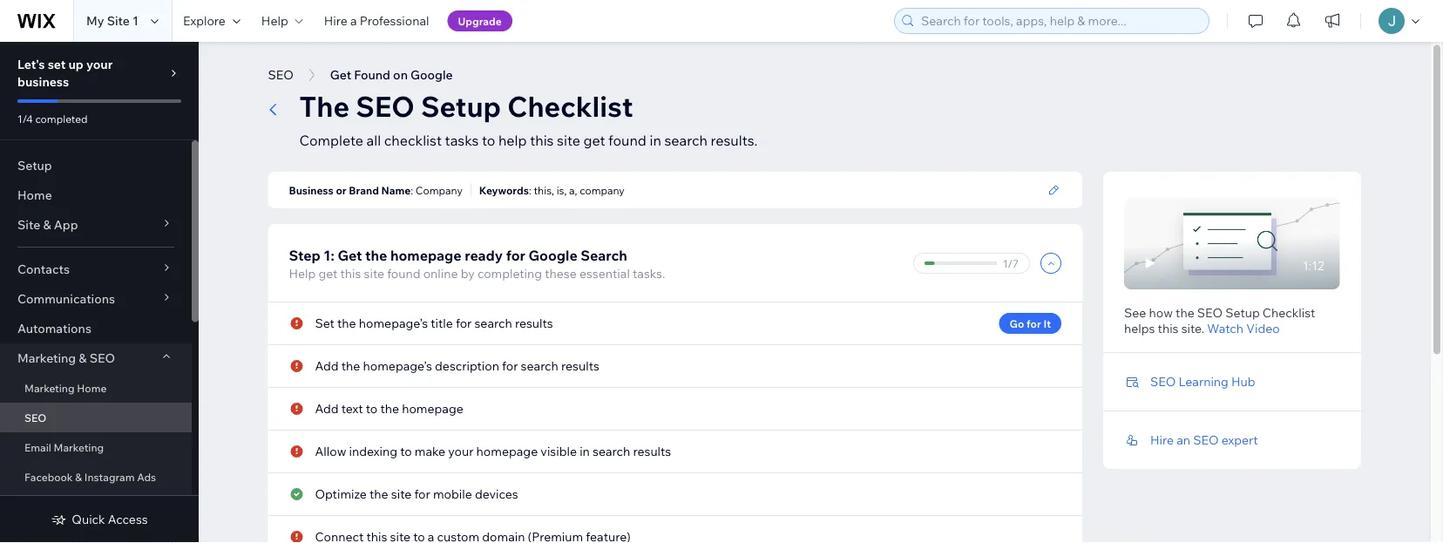 Task type: locate. For each thing, give the bounding box(es) containing it.
add text to the homepage
[[315, 401, 464, 416]]

keywords : this, is, a, company
[[479, 183, 625, 197]]

hire
[[324, 13, 348, 28], [1151, 432, 1174, 448]]

site inside the seo setup checklist complete all checklist tasks to help this site get found in search results.
[[557, 132, 580, 149]]

0 vertical spatial add
[[315, 358, 339, 373]]

homepage
[[390, 247, 462, 264], [402, 401, 464, 416], [476, 444, 538, 459]]

get inside step 1: get the homepage ready for google search help get this site found online by completing these essential tasks.
[[338, 247, 362, 264]]

help
[[261, 13, 288, 28], [289, 266, 316, 281]]

hire left the an
[[1151, 432, 1174, 448]]

site up a,
[[557, 132, 580, 149]]

0 vertical spatial in
[[650, 132, 661, 149]]

2 horizontal spatial this
[[1158, 321, 1179, 336]]

0 horizontal spatial site
[[364, 266, 384, 281]]

: left this,
[[529, 183, 532, 197]]

1 vertical spatial found
[[387, 266, 421, 281]]

step
[[289, 247, 321, 264]]

1 horizontal spatial checklist
[[1263, 305, 1316, 320]]

1 vertical spatial this
[[340, 266, 361, 281]]

upgrade
[[458, 14, 502, 27]]

1 vertical spatial google
[[529, 247, 578, 264]]

1 vertical spatial home
[[77, 381, 107, 394]]

setup down 1/4
[[17, 158, 52, 173]]

1 add from the top
[[315, 358, 339, 373]]

2 vertical spatial to
[[400, 444, 412, 459]]

0 vertical spatial checklist
[[507, 88, 633, 124]]

hire for hire a professional
[[324, 13, 348, 28]]

this inside the seo setup checklist complete all checklist tasks to help this site get found in search results.
[[530, 132, 554, 149]]

0 vertical spatial results
[[515, 316, 553, 331]]

go
[[1010, 317, 1024, 330]]

help up the seo button
[[261, 13, 288, 28]]

add inside dropdown button
[[315, 358, 339, 373]]

to left make in the bottom left of the page
[[400, 444, 412, 459]]

facebook & instagram ads
[[24, 470, 156, 483]]

the right set
[[337, 316, 356, 331]]

devices
[[475, 486, 518, 502]]

found inside step 1: get the homepage ready for google search help get this site found online by completing these essential tasks.
[[387, 266, 421, 281]]

site left app
[[17, 217, 40, 232]]

hire inside 'link'
[[324, 13, 348, 28]]

& down automations link
[[79, 350, 87, 366]]

homepage inside step 1: get the homepage ready for google search help get this site found online by completing these essential tasks.
[[390, 247, 462, 264]]

2 horizontal spatial results
[[633, 444, 671, 459]]

optimize
[[315, 486, 367, 502]]

marketing inside popup button
[[17, 350, 76, 366]]

1 vertical spatial site
[[17, 217, 40, 232]]

found inside the seo setup checklist complete all checklist tasks to help this site get found in search results.
[[608, 132, 647, 149]]

1 horizontal spatial this
[[530, 132, 554, 149]]

& left app
[[43, 217, 51, 232]]

your right make in the bottom left of the page
[[448, 444, 474, 459]]

this right help at the left top of page
[[530, 132, 554, 149]]

step 1: get the homepage ready for google search heading
[[289, 245, 665, 266]]

1 vertical spatial homepage
[[402, 401, 464, 416]]

1 horizontal spatial get
[[584, 132, 605, 149]]

0 vertical spatial site
[[107, 13, 130, 28]]

0 horizontal spatial :
[[411, 183, 413, 197]]

1 vertical spatial &
[[79, 350, 87, 366]]

tasks.
[[633, 266, 665, 281]]

0 horizontal spatial get
[[319, 266, 338, 281]]

1 horizontal spatial found
[[608, 132, 647, 149]]

to inside the seo setup checklist complete all checklist tasks to help this site get found in search results.
[[482, 132, 495, 149]]

add inside dropdown button
[[315, 401, 339, 416]]

found
[[608, 132, 647, 149], [387, 266, 421, 281]]

homepage up make in the bottom left of the page
[[402, 401, 464, 416]]

seo down help 'button'
[[268, 67, 294, 82]]

this down or
[[340, 266, 361, 281]]

seo link
[[0, 403, 192, 432]]

step 1: get the homepage ready for google search help get this site found online by completing these essential tasks.
[[289, 247, 665, 281]]

2 vertical spatial site
[[391, 486, 412, 502]]

add down set
[[315, 358, 339, 373]]

seo learning hub link
[[1151, 374, 1256, 389]]

seo up watch
[[1197, 305, 1223, 320]]

2 horizontal spatial setup
[[1226, 305, 1260, 320]]

checklist up help at the left top of page
[[507, 88, 633, 124]]

1 horizontal spatial help
[[289, 266, 316, 281]]

help inside help 'button'
[[261, 13, 288, 28]]

site inside dropdown button
[[391, 486, 412, 502]]

1 vertical spatial setup
[[17, 158, 52, 173]]

professional
[[360, 13, 429, 28]]

found left online
[[387, 266, 421, 281]]

site inside step 1: get the homepage ready for google search help get this site found online by completing these essential tasks.
[[364, 266, 384, 281]]

2 vertical spatial results
[[633, 444, 671, 459]]

2 vertical spatial setup
[[1226, 305, 1260, 320]]

seo inside the seo setup checklist complete all checklist tasks to help this site get found in search results.
[[356, 88, 415, 124]]

2 add from the top
[[315, 401, 339, 416]]

checklist
[[507, 88, 633, 124], [1263, 305, 1316, 320]]

found for the
[[387, 266, 421, 281]]

1 vertical spatial checklist
[[1263, 305, 1316, 320]]

get left found
[[330, 67, 351, 82]]

2 vertical spatial &
[[75, 470, 82, 483]]

0 horizontal spatial site
[[17, 217, 40, 232]]

get inside step 1: get the homepage ready for google search help get this site found online by completing these essential tasks.
[[319, 266, 338, 281]]

0 horizontal spatial google
[[411, 67, 453, 82]]

: left company
[[411, 183, 413, 197]]

1 : from the left
[[411, 183, 413, 197]]

for inside go for it button
[[1027, 317, 1041, 330]]

1 horizontal spatial your
[[448, 444, 474, 459]]

visible
[[541, 444, 577, 459]]

setup up watch video
[[1226, 305, 1260, 320]]

0 vertical spatial your
[[86, 57, 113, 72]]

marketing up facebook & instagram ads
[[54, 441, 104, 454]]

home inside "marketing home" link
[[77, 381, 107, 394]]

0 vertical spatial marketing
[[17, 350, 76, 366]]

marketing home link
[[0, 373, 192, 403]]

homepage up online
[[390, 247, 462, 264]]

2 vertical spatial homepage
[[476, 444, 538, 459]]

to for add text to the homepage
[[366, 401, 378, 416]]

checklist inside the seo setup checklist complete all checklist tasks to help this site get found in search results.
[[507, 88, 633, 124]]

add
[[315, 358, 339, 373], [315, 401, 339, 416]]

set
[[48, 57, 66, 72]]

0 vertical spatial site
[[557, 132, 580, 149]]

site & app
[[17, 217, 78, 232]]

google up these
[[529, 247, 578, 264]]

automations
[[17, 321, 91, 336]]

found
[[354, 67, 390, 82]]

for right the description
[[502, 358, 518, 373]]

checklist up video
[[1263, 305, 1316, 320]]

0 horizontal spatial checklist
[[507, 88, 633, 124]]

for right title
[[456, 316, 472, 331]]

0 vertical spatial this
[[530, 132, 554, 149]]

hub
[[1232, 374, 1256, 389]]

to left help at the left top of page
[[482, 132, 495, 149]]

seo down get found on google 'button'
[[356, 88, 415, 124]]

to inside dropdown button
[[366, 401, 378, 416]]

1 vertical spatial get
[[338, 247, 362, 264]]

for left mobile
[[414, 486, 430, 502]]

site left online
[[364, 266, 384, 281]]

0 horizontal spatial home
[[17, 187, 52, 203]]

0 horizontal spatial found
[[387, 266, 421, 281]]

seo button
[[259, 62, 302, 88]]

hire left the a
[[324, 13, 348, 28]]

let's
[[17, 57, 45, 72]]

0 vertical spatial get
[[330, 67, 351, 82]]

site left 1
[[107, 13, 130, 28]]

the up site.
[[1176, 305, 1195, 320]]

online
[[423, 266, 458, 281]]

homepage's left title
[[359, 316, 428, 331]]

indexing
[[349, 444, 398, 459]]

setup up tasks
[[421, 88, 501, 124]]

1 vertical spatial to
[[366, 401, 378, 416]]

seo up email
[[24, 411, 46, 424]]

homepage's for description
[[363, 358, 432, 373]]

1/7
[[1003, 257, 1019, 270]]

0 vertical spatial home
[[17, 187, 52, 203]]

1 horizontal spatial google
[[529, 247, 578, 264]]

found up company
[[608, 132, 647, 149]]

0 horizontal spatial help
[[261, 13, 288, 28]]

0 vertical spatial google
[[411, 67, 453, 82]]

google
[[411, 67, 453, 82], [529, 247, 578, 264]]

allow
[[315, 444, 346, 459]]

1 horizontal spatial setup
[[421, 88, 501, 124]]

0 horizontal spatial in
[[580, 444, 590, 459]]

seo inside see how the seo setup checklist helps this site.
[[1197, 305, 1223, 320]]

0 vertical spatial hire
[[324, 13, 348, 28]]

seo right the an
[[1193, 432, 1219, 448]]

in
[[650, 132, 661, 149], [580, 444, 590, 459]]

search inside the seo setup checklist complete all checklist tasks to help this site get found in search results.
[[665, 132, 708, 149]]

0 vertical spatial setup
[[421, 88, 501, 124]]

0 horizontal spatial to
[[366, 401, 378, 416]]

1 vertical spatial get
[[319, 266, 338, 281]]

1/4 completed
[[17, 112, 88, 125]]

2 horizontal spatial site
[[557, 132, 580, 149]]

the
[[365, 247, 387, 264], [1176, 305, 1195, 320], [337, 316, 356, 331], [341, 358, 360, 373], [380, 401, 399, 416], [370, 486, 388, 502]]

0 horizontal spatial results
[[515, 316, 553, 331]]

1 vertical spatial in
[[580, 444, 590, 459]]

1 horizontal spatial in
[[650, 132, 661, 149]]

1 vertical spatial homepage's
[[363, 358, 432, 373]]

1 horizontal spatial results
[[561, 358, 600, 373]]

optimize the site for mobile devices button
[[315, 486, 518, 502]]

essential
[[580, 266, 630, 281]]

get up company
[[584, 132, 605, 149]]

home up site & app
[[17, 187, 52, 203]]

google right on
[[411, 67, 453, 82]]

site down indexing
[[391, 486, 412, 502]]

marketing down automations
[[17, 350, 76, 366]]

your right the up
[[86, 57, 113, 72]]

company
[[580, 183, 625, 197]]

search left results. at top
[[665, 132, 708, 149]]

for inside step 1: get the homepage ready for google search help get this site found online by completing these essential tasks.
[[506, 247, 526, 264]]

the inside see how the seo setup checklist helps this site.
[[1176, 305, 1195, 320]]

1 vertical spatial marketing
[[24, 381, 75, 394]]

hire a professional
[[324, 13, 429, 28]]

homepage's
[[359, 316, 428, 331], [363, 358, 432, 373]]

app
[[54, 217, 78, 232]]

results
[[515, 316, 553, 331], [561, 358, 600, 373], [633, 444, 671, 459]]

business
[[17, 74, 69, 89]]

1 vertical spatial add
[[315, 401, 339, 416]]

communications
[[17, 291, 115, 306]]

2 vertical spatial marketing
[[54, 441, 104, 454]]

&
[[43, 217, 51, 232], [79, 350, 87, 366], [75, 470, 82, 483]]

marketing down marketing & seo
[[24, 381, 75, 394]]

& right the facebook at left bottom
[[75, 470, 82, 483]]

search right the description
[[521, 358, 559, 373]]

0 vertical spatial homepage
[[390, 247, 462, 264]]

get found on google
[[330, 67, 453, 82]]

homepage for to
[[402, 401, 464, 416]]

google inside step 1: get the homepage ready for google search help get this site found online by completing these essential tasks.
[[529, 247, 578, 264]]

let's set up your business
[[17, 57, 113, 89]]

homepage's up add text to the homepage on the left of the page
[[363, 358, 432, 373]]

all
[[367, 132, 381, 149]]

this down how
[[1158, 321, 1179, 336]]

found for checklist
[[608, 132, 647, 149]]

get inside the seo setup checklist complete all checklist tasks to help this site get found in search results.
[[584, 132, 605, 149]]

marketing
[[17, 350, 76, 366], [24, 381, 75, 394], [54, 441, 104, 454]]

up
[[68, 57, 84, 72]]

complete
[[299, 132, 363, 149]]

& inside popup button
[[79, 350, 87, 366]]

0 horizontal spatial setup
[[17, 158, 52, 173]]

1 horizontal spatial site
[[391, 486, 412, 502]]

for left it
[[1027, 317, 1041, 330]]

add the homepage's description for search results button
[[315, 358, 600, 374]]

this
[[530, 132, 554, 149], [340, 266, 361, 281], [1158, 321, 1179, 336]]

in right visible
[[580, 444, 590, 459]]

the right optimize on the bottom left of page
[[370, 486, 388, 502]]

add left text
[[315, 401, 339, 416]]

0 vertical spatial to
[[482, 132, 495, 149]]

1
[[133, 13, 139, 28]]

seo inside popup button
[[90, 350, 115, 366]]

2 horizontal spatial to
[[482, 132, 495, 149]]

0 vertical spatial homepage's
[[359, 316, 428, 331]]

1 vertical spatial site
[[364, 266, 384, 281]]

homepage inside the add text to the homepage dropdown button
[[402, 401, 464, 416]]

hire a professional link
[[314, 0, 440, 42]]

to right text
[[366, 401, 378, 416]]

site
[[107, 13, 130, 28], [17, 217, 40, 232]]

1 vertical spatial your
[[448, 444, 474, 459]]

0 vertical spatial &
[[43, 217, 51, 232]]

facebook & instagram ads link
[[0, 462, 192, 492]]

0 horizontal spatial hire
[[324, 13, 348, 28]]

seo
[[268, 67, 294, 82], [356, 88, 415, 124], [1197, 305, 1223, 320], [90, 350, 115, 366], [1151, 374, 1176, 389], [24, 411, 46, 424], [1193, 432, 1219, 448]]

learning
[[1179, 374, 1229, 389]]

get right 1:
[[338, 247, 362, 264]]

upgrade button
[[448, 10, 512, 31]]

the right text
[[380, 401, 399, 416]]

1 horizontal spatial hire
[[1151, 432, 1174, 448]]

1:12
[[1303, 258, 1324, 273]]

marketing home
[[24, 381, 107, 394]]

for up completing
[[506, 247, 526, 264]]

& inside dropdown button
[[43, 217, 51, 232]]

get down 1:
[[319, 266, 338, 281]]

site inside dropdown button
[[17, 217, 40, 232]]

1 horizontal spatial :
[[529, 183, 532, 197]]

text
[[341, 401, 363, 416]]

the right 1:
[[365, 247, 387, 264]]

1 horizontal spatial to
[[400, 444, 412, 459]]

0 vertical spatial get
[[584, 132, 605, 149]]

to inside dropdown button
[[400, 444, 412, 459]]

help down the step
[[289, 266, 316, 281]]

0 vertical spatial help
[[261, 13, 288, 28]]

hire for hire an seo expert
[[1151, 432, 1174, 448]]

0 horizontal spatial this
[[340, 266, 361, 281]]

& for facebook
[[75, 470, 82, 483]]

0 vertical spatial found
[[608, 132, 647, 149]]

home down marketing & seo popup button
[[77, 381, 107, 394]]

how
[[1149, 305, 1173, 320]]

1 vertical spatial results
[[561, 358, 600, 373]]

1 vertical spatial hire
[[1151, 432, 1174, 448]]

explore
[[183, 13, 226, 28]]

homepage for get
[[390, 247, 462, 264]]

seo down automations link
[[90, 350, 115, 366]]

homepage up devices at the bottom
[[476, 444, 538, 459]]

search
[[581, 247, 627, 264]]

2 vertical spatial this
[[1158, 321, 1179, 336]]

0 horizontal spatial your
[[86, 57, 113, 72]]

1 horizontal spatial home
[[77, 381, 107, 394]]

1 vertical spatial help
[[289, 266, 316, 281]]

help button
[[251, 0, 314, 42]]

expert
[[1222, 432, 1258, 448]]

in left results. at top
[[650, 132, 661, 149]]



Task type: vqa. For each thing, say whether or not it's contained in the screenshot.
"Watch Video" at right
yes



Task type: describe. For each thing, give the bounding box(es) containing it.
company
[[416, 183, 463, 197]]

your inside let's set up your business
[[86, 57, 113, 72]]

google inside 'button'
[[411, 67, 453, 82]]

or
[[336, 183, 347, 197]]

this,
[[534, 183, 554, 197]]

ads
[[137, 470, 156, 483]]

helps
[[1124, 321, 1155, 336]]

marketing & seo button
[[0, 343, 192, 373]]

quick
[[72, 512, 105, 527]]

watch video
[[1207, 321, 1280, 336]]

by
[[461, 266, 475, 281]]

to for allow indexing to make your homepage visible in search results
[[400, 444, 412, 459]]

1:12 button
[[1124, 198, 1340, 289]]

add the homepage's description for search results
[[315, 358, 600, 373]]

my
[[86, 13, 104, 28]]

brand
[[349, 183, 379, 197]]

make
[[415, 444, 446, 459]]

hire an seo expert link
[[1151, 432, 1258, 448]]

& for site
[[43, 217, 51, 232]]

quick access
[[72, 512, 148, 527]]

home inside home link
[[17, 187, 52, 203]]

see
[[1124, 305, 1147, 320]]

checklist inside see how the seo setup checklist helps this site.
[[1263, 305, 1316, 320]]

results.
[[711, 132, 758, 149]]

ready
[[465, 247, 503, 264]]

setup inside sidebar element
[[17, 158, 52, 173]]

video
[[1247, 321, 1280, 336]]

for inside set the homepage's title for search results dropdown button
[[456, 316, 472, 331]]

for inside add the homepage's description for search results dropdown button
[[502, 358, 518, 373]]

homepage's for title
[[359, 316, 428, 331]]

1 horizontal spatial site
[[107, 13, 130, 28]]

the
[[299, 88, 350, 124]]

setup inside see how the seo setup checklist helps this site.
[[1226, 305, 1260, 320]]

seo inside button
[[268, 67, 294, 82]]

search right visible
[[593, 444, 630, 459]]

the seo setup checklist complete all checklist tasks to help this site get found in search results.
[[299, 88, 758, 149]]

checklist
[[384, 132, 442, 149]]

see how the seo setup checklist helps this site.
[[1124, 305, 1316, 336]]

sidebar element
[[0, 42, 199, 543]]

seo learning hub
[[1151, 374, 1256, 389]]

a,
[[569, 183, 577, 197]]

the inside dropdown button
[[380, 401, 399, 416]]

keywords
[[479, 183, 529, 197]]

1/4
[[17, 112, 33, 125]]

quick access button
[[51, 512, 148, 527]]

search up the description
[[475, 316, 512, 331]]

for inside optimize the site for mobile devices dropdown button
[[414, 486, 430, 502]]

completing
[[478, 266, 542, 281]]

set the homepage's title for search results button
[[315, 316, 553, 331]]

email marketing
[[24, 441, 104, 454]]

email marketing link
[[0, 432, 192, 462]]

marketing & seo
[[17, 350, 115, 366]]

get inside get found on google 'button'
[[330, 67, 351, 82]]

setup link
[[0, 151, 192, 180]]

setup inside the seo setup checklist complete all checklist tasks to help this site get found in search results.
[[421, 88, 501, 124]]

email
[[24, 441, 51, 454]]

home link
[[0, 180, 192, 210]]

add text to the homepage button
[[315, 401, 464, 417]]

2 : from the left
[[529, 183, 532, 197]]

this inside step 1: get the homepage ready for google search help get this site found online by completing these essential tasks.
[[340, 266, 361, 281]]

add for add the homepage's description for search results
[[315, 358, 339, 373]]

access
[[108, 512, 148, 527]]

a
[[350, 13, 357, 28]]

facebook
[[24, 470, 73, 483]]

business
[[289, 183, 334, 197]]

automations link
[[0, 314, 192, 343]]

results for set the homepage's title for search results
[[515, 316, 553, 331]]

the inside step 1: get the homepage ready for google search help get this site found online by completing these essential tasks.
[[365, 247, 387, 264]]

go for it button
[[999, 313, 1062, 334]]

go for it
[[1010, 317, 1051, 330]]

an
[[1177, 432, 1191, 448]]

help inside step 1: get the homepage ready for google search help get this site found online by completing these essential tasks.
[[289, 266, 316, 281]]

this inside see how the seo setup checklist helps this site.
[[1158, 321, 1179, 336]]

it
[[1044, 317, 1051, 330]]

allow indexing to make your homepage visible in search results button
[[315, 444, 671, 459]]

marketing for marketing & seo
[[17, 350, 76, 366]]

Search for tools, apps, help & more... field
[[916, 9, 1204, 33]]

in inside the seo setup checklist complete all checklist tasks to help this site get found in search results.
[[650, 132, 661, 149]]

title
[[431, 316, 453, 331]]

business or brand name : company
[[289, 183, 463, 197]]

homepage inside allow indexing to make your homepage visible in search results dropdown button
[[476, 444, 538, 459]]

contacts button
[[0, 255, 192, 284]]

help
[[499, 132, 527, 149]]

completed
[[35, 112, 88, 125]]

results for add the homepage's description for search results
[[561, 358, 600, 373]]

these
[[545, 266, 577, 281]]

the inside dropdown button
[[370, 486, 388, 502]]

your inside allow indexing to make your homepage visible in search results dropdown button
[[448, 444, 474, 459]]

& for marketing
[[79, 350, 87, 366]]

seo left the learning
[[1151, 374, 1176, 389]]

watch video link
[[1207, 321, 1280, 336]]

watch
[[1207, 321, 1244, 336]]

1:
[[324, 247, 335, 264]]

is,
[[557, 183, 567, 197]]

set the homepage's title for search results
[[315, 316, 553, 331]]

in inside allow indexing to make your homepage visible in search results dropdown button
[[580, 444, 590, 459]]

site.
[[1182, 321, 1205, 336]]

description
[[435, 358, 499, 373]]

add for add text to the homepage
[[315, 401, 339, 416]]

instagram
[[84, 470, 135, 483]]

communications button
[[0, 284, 192, 314]]

set
[[315, 316, 335, 331]]

tasks
[[445, 132, 479, 149]]

get found on google button
[[321, 62, 462, 88]]

on
[[393, 67, 408, 82]]

marketing for marketing home
[[24, 381, 75, 394]]

the up text
[[341, 358, 360, 373]]



